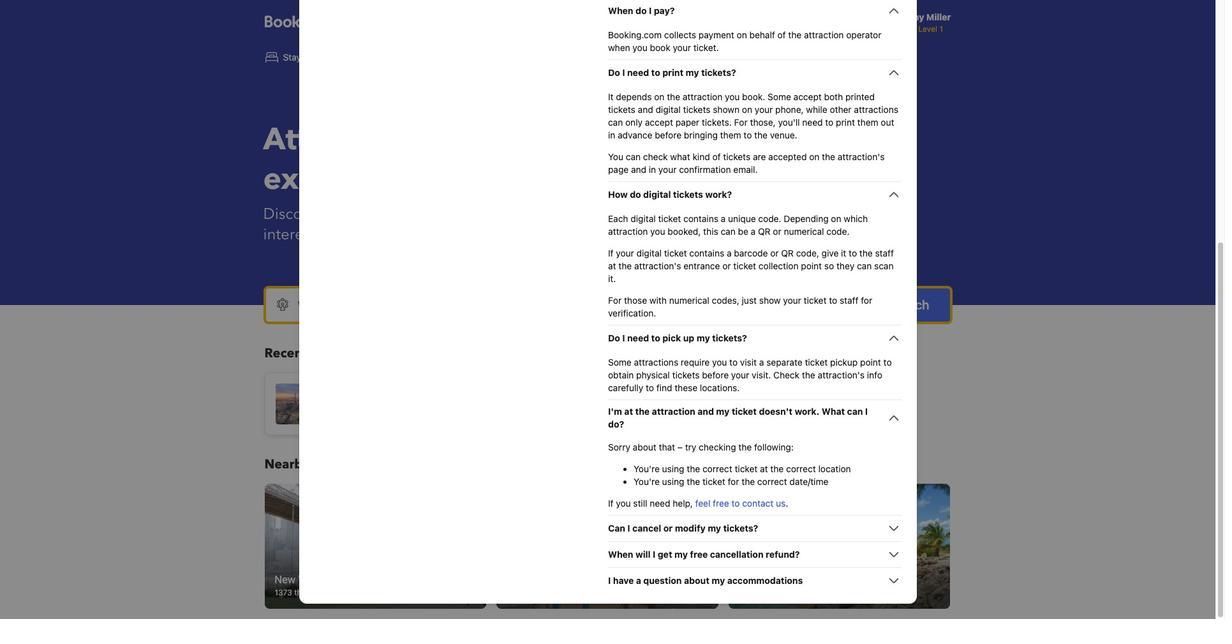 Task type: locate. For each thing, give the bounding box(es) containing it.
and down "locations."
[[698, 406, 714, 417]]

feel
[[695, 498, 711, 509]]

you're using the correct ticket at the correct location you're using the ticket for the correct date/time
[[634, 464, 851, 487]]

1 vertical spatial attraction's
[[634, 260, 681, 271]]

key
[[739, 574, 756, 585]]

cancellation
[[710, 549, 764, 560]]

1 vertical spatial when
[[608, 549, 633, 560]]

accept
[[794, 91, 822, 102], [645, 117, 673, 128]]

print inside dropdown button
[[663, 67, 684, 78]]

numerical down depending
[[784, 226, 824, 237]]

do inside new york 1373 things to do
[[328, 588, 338, 597]]

contains up entrance
[[689, 248, 724, 259]]

in
[[608, 130, 615, 140], [649, 164, 656, 175]]

to right pickup
[[884, 357, 892, 368]]

ticket down the barcode
[[733, 260, 756, 271]]

qr right 'be'
[[758, 226, 771, 237]]

the right checking
[[739, 442, 752, 453]]

you're up 'still'
[[634, 476, 660, 487]]

each digital ticket contains a unique code. depending on which attraction you booked, this can be a qr or numerical code.
[[608, 213, 868, 237]]

0 vertical spatial experiences
[[263, 158, 444, 200]]

your inside 'attractions, activities, and experiences discover new attractions and experiences to match your interests and travel style'
[[622, 204, 653, 225]]

free right feel
[[713, 498, 729, 509]]

you down booking.com
[[633, 42, 648, 53]]

0 vertical spatial qr
[[758, 226, 771, 237]]

attractions inside some attractions require you to visit a separate ticket pickup point to obtain physical tickets before your visit. check the attraction's info carefully to find these locations.
[[634, 357, 678, 368]]

both
[[824, 91, 843, 102]]

some up obtain
[[608, 357, 632, 368]]

style
[[399, 224, 431, 245]]

1 horizontal spatial of
[[778, 29, 786, 40]]

code. down which
[[827, 226, 850, 237]]

before down paper
[[655, 130, 682, 140]]

on inside you can check what kind of tickets are accepted on the attraction's page and in your confirmation email.
[[809, 151, 820, 162]]

sorry about that – try checking the following:
[[608, 442, 794, 453]]

need down while on the right top of the page
[[802, 117, 823, 128]]

digital
[[656, 104, 681, 115], [643, 189, 671, 200], [631, 213, 656, 224], [637, 248, 662, 259]]

work.
[[795, 406, 820, 417]]

0 vertical spatial attraction's
[[838, 151, 885, 162]]

attraction down each
[[608, 226, 648, 237]]

code,
[[796, 248, 819, 259]]

entrance
[[684, 260, 720, 271]]

when for when will i get my free cancellation refund?
[[608, 549, 633, 560]]

1 vertical spatial do
[[630, 189, 641, 200]]

2 vertical spatial tickets?
[[723, 523, 758, 534]]

numerical
[[784, 226, 824, 237], [669, 295, 710, 306]]

new
[[275, 574, 296, 585]]

1 vertical spatial print
[[836, 117, 855, 128]]

need right 'still'
[[650, 498, 670, 509]]

staff down 'they'
[[840, 295, 859, 306]]

to inside if your digital ticket contains a barcode or qr code, give it to the staff at the attraction's entrance or ticket collection point so they can scan it.
[[849, 248, 857, 259]]

your up those,
[[755, 104, 773, 115]]

to right the it
[[849, 248, 857, 259]]

0 horizontal spatial of
[[713, 151, 721, 162]]

my left key
[[712, 575, 725, 586]]

1 horizontal spatial point
[[860, 357, 881, 368]]

digital up paper
[[656, 104, 681, 115]]

this
[[703, 226, 718, 237]]

activities,
[[441, 119, 582, 161]]

1 vertical spatial before
[[702, 370, 729, 381]]

0 horizontal spatial print
[[663, 67, 684, 78]]

0 vertical spatial before
[[655, 130, 682, 140]]

confirmation
[[679, 164, 731, 175]]

0 vertical spatial free
[[713, 498, 729, 509]]

if for if you still need help, feel free to contact us .
[[608, 498, 614, 509]]

pick
[[663, 333, 681, 344]]

1 vertical spatial some
[[608, 357, 632, 368]]

accommodations
[[727, 575, 803, 586]]

my right modify
[[708, 523, 721, 534]]

1 horizontal spatial for
[[861, 295, 873, 306]]

if for if your digital ticket contains a barcode or qr code, give it to the staff at the attraction's entrance or ticket collection point so they can scan it.
[[608, 248, 614, 259]]

your inside it depends on the attraction you book. some accept both printed tickets and digital tickets shown on your phone, while other attractions can only accept paper tickets. for those, you'll need to print them out in advance before bringing them to the venue.
[[755, 104, 773, 115]]

airport taxis link
[[661, 43, 751, 72]]

do inside dropdown button
[[636, 5, 647, 16]]

tickets.
[[702, 117, 732, 128]]

2 horizontal spatial at
[[760, 464, 768, 474]]

to left contact
[[732, 498, 740, 509]]

my down airport
[[686, 67, 699, 78]]

my
[[686, 67, 699, 78], [697, 333, 710, 344], [716, 406, 730, 417], [708, 523, 721, 534], [675, 549, 688, 560], [712, 575, 725, 586]]

i left get
[[653, 549, 656, 560]]

attractions inside 'attractions, activities, and experiences discover new attractions and experiences to match your interests and travel style'
[[361, 204, 434, 225]]

they
[[837, 260, 855, 271]]

you'll
[[778, 117, 800, 128]]

tickets inside you can check what kind of tickets are accepted on the attraction's page and in your confirmation email.
[[723, 151, 751, 162]]

of inside you can check what kind of tickets are accepted on the attraction's page and in your confirmation email.
[[713, 151, 721, 162]]

0 horizontal spatial attractions
[[361, 204, 434, 225]]

can inside it depends on the attraction you book. some accept both printed tickets and digital tickets shown on your phone, while other attractions can only accept paper tickets. for those, you'll need to print them out in advance before bringing them to the venue.
[[608, 117, 623, 128]]

tickets? down feel free to contact us link on the right of the page
[[723, 523, 758, 534]]

about
[[633, 442, 657, 453], [684, 575, 710, 586]]

1 vertical spatial staff
[[840, 295, 859, 306]]

1 vertical spatial of
[[713, 151, 721, 162]]

have
[[613, 575, 634, 586]]

or right 'be'
[[773, 226, 782, 237]]

some up phone,
[[768, 91, 791, 102]]

do i need to pick up my tickets? button
[[608, 331, 902, 346]]

0 horizontal spatial about
[[633, 442, 657, 453]]

before up "locations."
[[702, 370, 729, 381]]

you left 'still'
[[616, 498, 631, 509]]

1 vertical spatial point
[[860, 357, 881, 368]]

operator
[[846, 29, 882, 40]]

your inside some attractions require you to visit a separate ticket pickup point to obtain physical tickets before your visit. check the attraction's info carefully to find these locations.
[[731, 370, 749, 381]]

0 horizontal spatial numerical
[[669, 295, 710, 306]]

the
[[788, 29, 802, 40], [667, 91, 680, 102], [754, 130, 768, 140], [822, 151, 835, 162], [860, 248, 873, 259], [619, 260, 632, 271], [802, 370, 815, 381], [635, 406, 650, 417], [739, 442, 752, 453], [687, 464, 700, 474], [771, 464, 784, 474], [687, 476, 700, 487], [742, 476, 755, 487]]

ticket down so
[[804, 295, 827, 306]]

what
[[822, 406, 845, 417]]

code. right unique
[[758, 213, 782, 224]]

qr
[[758, 226, 771, 237], [781, 248, 794, 259]]

the inside the i'm at the attraction and my ticket doesn't work. what can i do?
[[635, 406, 650, 417]]

for left search
[[861, 295, 873, 306]]

what
[[670, 151, 690, 162]]

digital down check at top
[[643, 189, 671, 200]]

and up only
[[638, 104, 653, 115]]

for inside for those with numerical codes, just show your ticket to staff for verification.
[[861, 295, 873, 306]]

at
[[608, 260, 616, 271], [624, 406, 633, 417], [760, 464, 768, 474]]

i left have
[[608, 575, 611, 586]]

2 using from the top
[[662, 476, 684, 487]]

0 vertical spatial of
[[778, 29, 786, 40]]

the right check
[[802, 370, 815, 381]]

a left unique
[[721, 213, 726, 224]]

1 horizontal spatial attractions
[[634, 357, 678, 368]]

when for when do i pay?
[[608, 5, 633, 16]]

1 horizontal spatial in
[[649, 164, 656, 175]]

0 vertical spatial if
[[608, 248, 614, 259]]

and right "style"
[[437, 204, 464, 225]]

.
[[786, 498, 788, 509]]

correct
[[703, 464, 732, 474], [786, 464, 816, 474], [758, 476, 787, 487]]

you left booked,
[[650, 226, 665, 237]]

1 using from the top
[[662, 464, 684, 474]]

1 vertical spatial you're
[[634, 476, 660, 487]]

give
[[822, 248, 839, 259]]

on left which
[[831, 213, 842, 224]]

tickets up paper
[[683, 104, 711, 115]]

attractions,
[[263, 119, 434, 161]]

0 vertical spatial at
[[608, 260, 616, 271]]

1 vertical spatial for
[[608, 295, 622, 306]]

0 horizontal spatial some
[[608, 357, 632, 368]]

tickets? down the airport taxis
[[701, 67, 736, 78]]

depending
[[784, 213, 829, 224]]

booked,
[[668, 226, 701, 237]]

if inside i'm at the attraction and my ticket doesn't work. what can i do? element
[[608, 498, 614, 509]]

and inside you can check what kind of tickets are accepted on the attraction's page and in your confirmation email.
[[631, 164, 646, 175]]

1 if from the top
[[608, 248, 614, 259]]

your inside booking.com collects payment on behalf of the attraction operator when you book your ticket.
[[673, 42, 691, 53]]

i
[[649, 5, 652, 16], [622, 67, 625, 78], [622, 333, 625, 344], [865, 406, 868, 417], [628, 523, 630, 534], [653, 549, 656, 560], [608, 575, 611, 586]]

ticket inside for those with numerical codes, just show your ticket to staff for verification.
[[804, 295, 827, 306]]

2 vertical spatial do
[[328, 588, 338, 597]]

in inside it depends on the attraction you book. some accept both printed tickets and digital tickets shown on your phone, while other attractions can only accept paper tickets. for those, you'll need to print them out in advance before bringing them to the venue.
[[608, 130, 615, 140]]

0 vertical spatial about
[[633, 442, 657, 453]]

0 vertical spatial attractions
[[854, 104, 899, 115]]

1 horizontal spatial numerical
[[784, 226, 824, 237]]

of right behalf
[[778, 29, 786, 40]]

you inside some attractions require you to visit a separate ticket pickup point to obtain physical tickets before your visit. check the attraction's info carefully to find these locations.
[[712, 357, 727, 368]]

0 vertical spatial code.
[[758, 213, 782, 224]]

0 horizontal spatial free
[[690, 549, 708, 560]]

travel
[[357, 224, 395, 245]]

0 vertical spatial them
[[858, 117, 879, 128]]

2 vertical spatial at
[[760, 464, 768, 474]]

my right get
[[675, 549, 688, 560]]

1 vertical spatial do
[[608, 333, 620, 344]]

1 vertical spatial free
[[690, 549, 708, 560]]

digital inside how do digital tickets work? 'dropdown button'
[[643, 189, 671, 200]]

0 vertical spatial you're
[[634, 464, 660, 474]]

for those with numerical codes, just show your ticket to staff for verification.
[[608, 295, 873, 319]]

0 horizontal spatial point
[[801, 260, 822, 271]]

to inside 'attractions, activities, and experiences discover new attractions and experiences to match your interests and travel style'
[[557, 204, 571, 225]]

attraction
[[804, 29, 844, 40], [683, 91, 723, 102], [608, 226, 648, 237], [652, 406, 695, 417]]

1 vertical spatial qr
[[781, 248, 794, 259]]

payment
[[699, 29, 734, 40]]

on
[[737, 29, 747, 40], [654, 91, 665, 102], [742, 104, 752, 115], [809, 151, 820, 162], [831, 213, 842, 224]]

do i need to print my tickets? element
[[608, 80, 902, 176]]

0 horizontal spatial in
[[608, 130, 615, 140]]

when inside dropdown button
[[608, 549, 633, 560]]

my right "up"
[[697, 333, 710, 344]]

0 vertical spatial contains
[[684, 213, 719, 224]]

1 vertical spatial if
[[608, 498, 614, 509]]

tickets? for can i cancel or modify my tickets?
[[723, 523, 758, 534]]

1 when from the top
[[608, 5, 633, 16]]

when left 'will'
[[608, 549, 633, 560]]

ticket left pickup
[[805, 357, 828, 368]]

1 vertical spatial at
[[624, 406, 633, 417]]

attraction's down the out
[[838, 151, 885, 162]]

to left pick
[[651, 333, 660, 344]]

when inside dropdown button
[[608, 5, 633, 16]]

1 vertical spatial for
[[728, 476, 739, 487]]

before inside some attractions require you to visit a separate ticket pickup point to obtain physical tickets before your visit. check the attraction's info carefully to find these locations.
[[702, 370, 729, 381]]

0 vertical spatial for
[[734, 117, 748, 128]]

tickets? up visit
[[712, 333, 747, 344]]

0 vertical spatial do
[[636, 5, 647, 16]]

i right can
[[628, 523, 630, 534]]

0 vertical spatial in
[[608, 130, 615, 140]]

1 vertical spatial accept
[[645, 117, 673, 128]]

recent searches
[[265, 345, 364, 362]]

can
[[608, 117, 623, 128], [626, 151, 641, 162], [721, 226, 736, 237], [857, 260, 872, 271], [847, 406, 863, 417]]

your down each
[[616, 248, 634, 259]]

0 vertical spatial when
[[608, 5, 633, 16]]

about inside i'm at the attraction and my ticket doesn't work. what can i do? element
[[633, 442, 657, 453]]

0 vertical spatial point
[[801, 260, 822, 271]]

your
[[673, 42, 691, 53], [755, 104, 773, 115], [659, 164, 677, 175], [622, 204, 653, 225], [616, 248, 634, 259], [783, 295, 802, 306], [731, 370, 749, 381]]

1 vertical spatial them
[[720, 130, 741, 140]]

attraction's inside if your digital ticket contains a barcode or qr code, give it to the staff at the attraction's entrance or ticket collection point so they can scan it.
[[634, 260, 681, 271]]

will
[[636, 549, 651, 560]]

using down that
[[662, 464, 684, 474]]

my for about
[[712, 575, 725, 586]]

still
[[633, 498, 647, 509]]

correct up us
[[758, 476, 787, 487]]

to inside i'm at the attraction and my ticket doesn't work. what can i do? element
[[732, 498, 740, 509]]

correct up date/time
[[786, 464, 816, 474]]

paper
[[676, 117, 700, 128]]

1 horizontal spatial before
[[702, 370, 729, 381]]

i inside do i need to pick up my tickets? dropdown button
[[622, 333, 625, 344]]

0 horizontal spatial qr
[[758, 226, 771, 237]]

0 horizontal spatial before
[[655, 130, 682, 140]]

a right have
[[636, 575, 641, 586]]

attraction down find
[[652, 406, 695, 417]]

some
[[768, 91, 791, 102], [608, 357, 632, 368]]

accept right only
[[645, 117, 673, 128]]

1 do from the top
[[608, 67, 620, 78]]

staff inside for those with numerical codes, just show your ticket to staff for verification.
[[840, 295, 859, 306]]

search button
[[869, 289, 950, 322]]

do inside 'dropdown button'
[[630, 189, 641, 200]]

2 you're from the top
[[634, 476, 660, 487]]

my inside the i'm at the attraction and my ticket doesn't work. what can i do?
[[716, 406, 730, 417]]

1 horizontal spatial experiences
[[468, 204, 553, 225]]

your down check at top
[[659, 164, 677, 175]]

can inside the i'm at the attraction and my ticket doesn't work. what can i do?
[[847, 406, 863, 417]]

before inside it depends on the attraction you book. some accept both printed tickets and digital tickets shown on your phone, while other attractions can only accept paper tickets. for those, you'll need to print them out in advance before bringing them to the venue.
[[655, 130, 682, 140]]

0 horizontal spatial at
[[608, 260, 616, 271]]

info
[[867, 370, 883, 381]]

attraction's up with
[[634, 260, 681, 271]]

i inside when will i get my free cancellation refund? dropdown button
[[653, 549, 656, 560]]

tickets up email.
[[723, 151, 751, 162]]

las vegas image
[[497, 484, 719, 609]]

if up can
[[608, 498, 614, 509]]

1 horizontal spatial print
[[836, 117, 855, 128]]

1 horizontal spatial qr
[[781, 248, 794, 259]]

1 horizontal spatial accept
[[794, 91, 822, 102]]

my down "locations."
[[716, 406, 730, 417]]

i right what
[[865, 406, 868, 417]]

your down how
[[622, 204, 653, 225]]

that
[[659, 442, 675, 453]]

i down attractions
[[622, 67, 625, 78]]

to left visit
[[730, 357, 738, 368]]

code.
[[758, 213, 782, 224], [827, 226, 850, 237]]

match
[[575, 204, 618, 225]]

numerical right with
[[669, 295, 710, 306]]

or right the cancel
[[664, 523, 673, 534]]

print down book
[[663, 67, 684, 78]]

your down visit
[[731, 370, 749, 381]]

your inside for those with numerical codes, just show your ticket to staff for verification.
[[783, 295, 802, 306]]

1 horizontal spatial some
[[768, 91, 791, 102]]

you're
[[634, 464, 660, 474], [634, 476, 660, 487]]

0 vertical spatial print
[[663, 67, 684, 78]]

of inside booking.com collects payment on behalf of the attraction operator when you book your ticket.
[[778, 29, 786, 40]]

2 when from the top
[[608, 549, 633, 560]]

1 vertical spatial contains
[[689, 248, 724, 259]]

accept up while on the right top of the page
[[794, 91, 822, 102]]

my inside dropdown button
[[675, 549, 688, 560]]

my for modify
[[708, 523, 721, 534]]

only
[[625, 117, 643, 128]]

your down collects
[[673, 42, 691, 53]]

key west image
[[729, 484, 951, 609]]

0 vertical spatial numerical
[[784, 226, 824, 237]]

0 vertical spatial tickets?
[[701, 67, 736, 78]]

2 if from the top
[[608, 498, 614, 509]]

so
[[825, 260, 834, 271]]

numerical inside each digital ticket contains a unique code. depending on which attraction you booked, this can be a qr or numerical code.
[[784, 226, 824, 237]]

attractions up the physical
[[634, 357, 678, 368]]

if inside if your digital ticket contains a barcode or qr code, give it to the staff at the attraction's entrance or ticket collection point so they can scan it.
[[608, 248, 614, 259]]

on inside booking.com collects payment on behalf of the attraction operator when you book your ticket.
[[737, 29, 747, 40]]

0 vertical spatial do
[[608, 67, 620, 78]]

0 horizontal spatial for
[[608, 295, 622, 306]]

attraction's
[[838, 151, 885, 162], [634, 260, 681, 271], [818, 370, 865, 381]]

can left only
[[608, 117, 623, 128]]

a left the barcode
[[727, 248, 732, 259]]

you
[[633, 42, 648, 53], [725, 91, 740, 102], [650, 226, 665, 237], [712, 357, 727, 368], [616, 498, 631, 509]]

a inside if your digital ticket contains a barcode or qr code, give it to the staff at the attraction's entrance or ticket collection point so they can scan it.
[[727, 248, 732, 259]]

0 horizontal spatial for
[[728, 476, 739, 487]]

0 vertical spatial some
[[768, 91, 791, 102]]

1 horizontal spatial code.
[[827, 226, 850, 237]]

0 vertical spatial using
[[662, 464, 684, 474]]

print down other
[[836, 117, 855, 128]]

1 vertical spatial about
[[684, 575, 710, 586]]

do right things
[[328, 588, 338, 597]]

them
[[858, 117, 879, 128], [720, 130, 741, 140]]

contains
[[684, 213, 719, 224], [689, 248, 724, 259]]

1 horizontal spatial for
[[734, 117, 748, 128]]

0 vertical spatial for
[[861, 295, 873, 306]]

qr up collection
[[781, 248, 794, 259]]

recent
[[265, 345, 307, 362]]

1 vertical spatial using
[[662, 476, 684, 487]]

1 vertical spatial numerical
[[669, 295, 710, 306]]

1 vertical spatial code.
[[827, 226, 850, 237]]

at right i'm
[[624, 406, 633, 417]]

1 horizontal spatial about
[[684, 575, 710, 586]]

ticket left doesn't
[[732, 406, 757, 417]]

attractions up the out
[[854, 104, 899, 115]]

us
[[776, 498, 786, 509]]

point up "info"
[[860, 357, 881, 368]]

0 vertical spatial staff
[[875, 248, 894, 259]]

to
[[651, 67, 660, 78], [825, 117, 834, 128], [744, 130, 752, 140], [557, 204, 571, 225], [849, 248, 857, 259], [829, 295, 838, 306], [651, 333, 660, 344], [730, 357, 738, 368], [884, 357, 892, 368], [646, 382, 654, 393], [732, 498, 740, 509], [319, 588, 326, 597]]

in down check at top
[[649, 164, 656, 175]]

2 vertical spatial attractions
[[634, 357, 678, 368]]

the right i'm
[[635, 406, 650, 417]]

1 horizontal spatial free
[[713, 498, 729, 509]]

0 horizontal spatial accept
[[645, 117, 673, 128]]

2 do from the top
[[608, 333, 620, 344]]

0 horizontal spatial staff
[[840, 295, 859, 306]]

free inside i'm at the attraction and my ticket doesn't work. what can i do? element
[[713, 498, 729, 509]]

staff inside if your digital ticket contains a barcode or qr code, give it to the staff at the attraction's entrance or ticket collection point so they can scan it.
[[875, 248, 894, 259]]

1 horizontal spatial them
[[858, 117, 879, 128]]

need inside i'm at the attraction and my ticket doesn't work. what can i do? element
[[650, 498, 670, 509]]

1 vertical spatial attractions
[[361, 204, 434, 225]]

1 horizontal spatial at
[[624, 406, 633, 417]]

1 vertical spatial in
[[649, 164, 656, 175]]

page
[[608, 164, 629, 175]]

1 horizontal spatial staff
[[875, 248, 894, 259]]

i left "pay?"
[[649, 5, 652, 16]]

to inside for those with numerical codes, just show your ticket to staff for verification.
[[829, 295, 838, 306]]

2 vertical spatial attraction's
[[818, 370, 865, 381]]

attraction up shown
[[683, 91, 723, 102]]

work?
[[705, 189, 732, 200]]

can right 'they'
[[857, 260, 872, 271]]

do i need to pick up my tickets?
[[608, 333, 747, 344]]

a
[[721, 213, 726, 224], [751, 226, 756, 237], [727, 248, 732, 259], [759, 357, 764, 368], [636, 575, 641, 586]]

i down verification.
[[622, 333, 625, 344]]



Task type: describe. For each thing, give the bounding box(es) containing it.
or inside each digital ticket contains a unique code. depending on which attraction you booked, this can be a qr or numerical code.
[[773, 226, 782, 237]]

can inside if your digital ticket contains a barcode or qr code, give it to the staff at the attraction's entrance or ticket collection point so they can scan it.
[[857, 260, 872, 271]]

you inside each digital ticket contains a unique code. depending on which attraction you booked, this can be a qr or numerical code.
[[650, 226, 665, 237]]

i'm at the attraction and my ticket doesn't work. what can i do? element
[[608, 431, 902, 510]]

and inside the i'm at the attraction and my ticket doesn't work. what can i do?
[[698, 406, 714, 417]]

on right depends
[[654, 91, 665, 102]]

printed
[[846, 91, 875, 102]]

tickets down it
[[608, 104, 636, 115]]

the right the it
[[860, 248, 873, 259]]

just
[[742, 295, 757, 306]]

or right entrance
[[723, 260, 731, 271]]

qr inside if your digital ticket contains a barcode or qr code, give it to the staff at the attraction's entrance or ticket collection point so they can scan it.
[[781, 248, 794, 259]]

the down those,
[[754, 130, 768, 140]]

show
[[759, 295, 781, 306]]

on down book.
[[742, 104, 752, 115]]

need inside it depends on the attraction you book. some accept both printed tickets and digital tickets shown on your phone, while other attractions can only accept paper tickets. for those, you'll need to print them out in advance before bringing them to the venue.
[[802, 117, 823, 128]]

do for how
[[630, 189, 641, 200]]

some inside some attractions require you to visit a separate ticket pickup point to obtain physical tickets before your visit. check the attraction's info carefully to find these locations.
[[608, 357, 632, 368]]

new york image
[[265, 484, 487, 609]]

attractions
[[602, 52, 647, 63]]

carefully
[[608, 382, 643, 393]]

do?
[[608, 419, 624, 430]]

booking.com image
[[265, 15, 357, 31]]

separate
[[767, 357, 803, 368]]

0 vertical spatial accept
[[794, 91, 822, 102]]

you inside booking.com collects payment on behalf of the attraction operator when you book your ticket.
[[633, 42, 648, 53]]

to down those,
[[744, 130, 752, 140]]

on inside each digital ticket contains a unique code. depending on which attraction you booked, this can be a qr or numerical code.
[[831, 213, 842, 224]]

1 vertical spatial experiences
[[468, 204, 553, 225]]

attraction's inside you can check what kind of tickets are accepted on the attraction's page and in your confirmation email.
[[838, 151, 885, 162]]

booking.com
[[608, 29, 662, 40]]

at inside you're using the correct ticket at the correct location you're using the ticket for the correct date/time
[[760, 464, 768, 474]]

of for kind
[[713, 151, 721, 162]]

a inside some attractions require you to visit a separate ticket pickup point to obtain physical tickets before your visit. check the attraction's info carefully to find these locations.
[[759, 357, 764, 368]]

visit
[[740, 357, 757, 368]]

those,
[[750, 117, 776, 128]]

for inside you're using the correct ticket at the correct location you're using the ticket for the correct date/time
[[728, 476, 739, 487]]

attraction inside each digital ticket contains a unique code. depending on which attraction you booked, this can be a qr or numerical code.
[[608, 226, 648, 237]]

question
[[643, 575, 682, 586]]

about inside dropdown button
[[684, 575, 710, 586]]

location
[[819, 464, 851, 474]]

at inside the i'm at the attraction and my ticket doesn't work. what can i do?
[[624, 406, 633, 417]]

obtain
[[608, 370, 634, 381]]

to down other
[[825, 117, 834, 128]]

my for and
[[716, 406, 730, 417]]

0 horizontal spatial experiences
[[263, 158, 444, 200]]

pickup
[[830, 357, 858, 368]]

be
[[738, 226, 749, 237]]

when do i pay?
[[608, 5, 675, 16]]

when do i pay? button
[[608, 3, 902, 19]]

when will i get my free cancellation refund? button
[[608, 547, 902, 562]]

the down the try
[[687, 464, 700, 474]]

i'm
[[608, 406, 622, 417]]

ticket inside each digital ticket contains a unique code. depending on which attraction you booked, this can be a qr or numerical code.
[[658, 213, 681, 224]]

pay?
[[654, 5, 675, 16]]

or inside dropdown button
[[664, 523, 673, 534]]

sorry
[[608, 442, 630, 453]]

do for do i need to pick up my tickets?
[[608, 333, 620, 344]]

your inside you can check what kind of tickets are accepted on the attraction's page and in your confirmation email.
[[659, 164, 677, 175]]

0 horizontal spatial them
[[720, 130, 741, 140]]

ticket up feel free to contact us link on the right of the page
[[735, 464, 758, 474]]

to inside new york 1373 things to do
[[319, 588, 326, 597]]

nearby
[[265, 456, 310, 473]]

the up if you still need help, feel free to contact us .
[[687, 476, 700, 487]]

are
[[753, 151, 766, 162]]

tickets inside how do digital tickets work? 'dropdown button'
[[673, 189, 703, 200]]

i inside can i cancel or modify my tickets? dropdown button
[[628, 523, 630, 534]]

ticket up feel
[[703, 476, 726, 487]]

accepted
[[768, 151, 807, 162]]

for inside it depends on the attraction you book. some accept both printed tickets and digital tickets shown on your phone, while other attractions can only accept paper tickets. for those, you'll need to print them out in advance before bringing them to the venue.
[[734, 117, 748, 128]]

collection
[[759, 260, 799, 271]]

to down book
[[651, 67, 660, 78]]

digital inside it depends on the attraction you book. some accept both printed tickets and digital tickets shown on your phone, while other attractions can only accept paper tickets. for those, you'll need to print them out in advance before bringing them to the venue.
[[656, 104, 681, 115]]

need down verification.
[[627, 333, 649, 344]]

digital inside if your digital ticket contains a barcode or qr code, give it to the staff at the attraction's entrance or ticket collection point so they can scan it.
[[637, 248, 662, 259]]

attractions inside it depends on the attraction you book. some accept both printed tickets and digital tickets shown on your phone, while other attractions can only accept paper tickets. for those, you'll need to print them out in advance before bringing them to the venue.
[[854, 104, 899, 115]]

ticket.
[[694, 42, 719, 53]]

a right 'be'
[[751, 226, 756, 237]]

shown
[[713, 104, 740, 115]]

i have a question about my accommodations
[[608, 575, 803, 586]]

attraction inside it depends on the attraction you book. some accept both printed tickets and digital tickets shown on your phone, while other attractions can only accept paper tickets. for those, you'll need to print them out in advance before bringing them to the venue.
[[683, 91, 723, 102]]

i inside the i'm at the attraction and my ticket doesn't work. what can i do?
[[865, 406, 868, 417]]

get
[[658, 549, 672, 560]]

you can check what kind of tickets are accepted on the attraction's page and in your confirmation email.
[[608, 151, 885, 175]]

1 vertical spatial tickets?
[[712, 333, 747, 344]]

help,
[[673, 498, 693, 509]]

tickets inside some attractions require you to visit a separate ticket pickup point to obtain physical tickets before your visit. check the attraction's info carefully to find these locations.
[[672, 370, 700, 381]]

these
[[675, 382, 698, 393]]

the down do i need to print my tickets?
[[667, 91, 680, 102]]

the inside some attractions require you to visit a separate ticket pickup point to obtain physical tickets before your visit. check the attraction's info carefully to find these locations.
[[802, 370, 815, 381]]

of for behalf
[[778, 29, 786, 40]]

the up those
[[619, 260, 632, 271]]

print inside it depends on the attraction you book. some accept both printed tickets and digital tickets shown on your phone, while other attractions can only accept paper tickets. for those, you'll need to print them out in advance before bringing them to the venue.
[[836, 117, 855, 128]]

1 you're from the top
[[634, 464, 660, 474]]

modify
[[675, 523, 706, 534]]

contains inside if your digital ticket contains a barcode or qr code, give it to the staff at the attraction's entrance or ticket collection point so they can scan it.
[[689, 248, 724, 259]]

do for do i need to print my tickets?
[[608, 67, 620, 78]]

correct down checking
[[703, 464, 732, 474]]

and inside it depends on the attraction you book. some accept both printed tickets and digital tickets shown on your phone, while other attractions can only accept paper tickets. for those, you'll need to print them out in advance before bringing them to the venue.
[[638, 104, 653, 115]]

if you still need help, feel free to contact us .
[[608, 498, 788, 509]]

attraction inside the i'm at the attraction and my ticket doesn't work. what can i do?
[[652, 406, 695, 417]]

you inside it depends on the attraction you book. some accept both printed tickets and digital tickets shown on your phone, while other attractions can only accept paper tickets. for those, you'll need to print them out in advance before bringing them to the venue.
[[725, 91, 740, 102]]

i'm at the attraction and my ticket doesn't work. what can i do?
[[608, 406, 868, 430]]

search
[[890, 298, 930, 312]]

some inside it depends on the attraction you book. some accept both printed tickets and digital tickets shown on your phone, while other attractions can only accept paper tickets. for those, you'll need to print them out in advance before bringing them to the venue.
[[768, 91, 791, 102]]

ticket inside some attractions require you to visit a separate ticket pickup point to obtain physical tickets before your visit. check the attraction's info carefully to find these locations.
[[805, 357, 828, 368]]

require
[[681, 357, 710, 368]]

when will i get my free cancellation refund?
[[608, 549, 800, 560]]

the up feel free to contact us link on the right of the page
[[742, 476, 755, 487]]

can
[[608, 523, 625, 534]]

point inside some attractions require you to visit a separate ticket pickup point to obtain physical tickets before your visit. check the attraction's info carefully to find these locations.
[[860, 357, 881, 368]]

check
[[643, 151, 668, 162]]

advance
[[618, 130, 652, 140]]

key west
[[739, 574, 782, 585]]

how
[[608, 189, 628, 200]]

it
[[841, 248, 847, 259]]

my for print
[[686, 67, 699, 78]]

i inside do i need to print my tickets? dropdown button
[[622, 67, 625, 78]]

how do digital tickets work? element
[[608, 202, 902, 320]]

numerical inside for those with numerical codes, just show your ticket to staff for verification.
[[669, 295, 710, 306]]

the inside you can check what kind of tickets are accepted on the attraction's page and in your confirmation email.
[[822, 151, 835, 162]]

to down the physical
[[646, 382, 654, 393]]

which
[[844, 213, 868, 224]]

–
[[678, 442, 683, 453]]

you inside i'm at the attraction and my ticket doesn't work. what can i do? element
[[616, 498, 631, 509]]

do i need to print my tickets? button
[[608, 65, 902, 80]]

verification.
[[608, 308, 656, 319]]

doesn't
[[759, 406, 793, 417]]

with
[[650, 295, 667, 306]]

ticket inside the i'm at the attraction and my ticket doesn't work. what can i do?
[[732, 406, 757, 417]]

when
[[608, 42, 630, 53]]

if your digital ticket contains a barcode or qr code, give it to the staff at the attraction's entrance or ticket collection point so they can scan it.
[[608, 248, 894, 284]]

point inside if your digital ticket contains a barcode or qr code, give it to the staff at the attraction's entrance or ticket collection point so they can scan it.
[[801, 260, 822, 271]]

email.
[[734, 164, 758, 175]]

free inside dropdown button
[[690, 549, 708, 560]]

how do digital tickets work?
[[608, 189, 732, 200]]

can inside you can check what kind of tickets are accepted on the attraction's page and in your confirmation email.
[[626, 151, 641, 162]]

how do digital tickets work? button
[[608, 187, 902, 202]]

a inside dropdown button
[[636, 575, 641, 586]]

while
[[806, 104, 828, 115]]

i inside i have a question about my accommodations dropdown button
[[608, 575, 611, 586]]

phone,
[[775, 104, 804, 115]]

york
[[298, 574, 319, 585]]

attraction's inside some attractions require you to visit a separate ticket pickup point to obtain physical tickets before your visit. check the attraction's info carefully to find these locations.
[[818, 370, 865, 381]]

qr inside each digital ticket contains a unique code. depending on which attraction you booked, this can be a qr or numerical code.
[[758, 226, 771, 237]]

some attractions require you to visit a separate ticket pickup point to obtain physical tickets before your visit. check the attraction's info carefully to find these locations.
[[608, 357, 892, 393]]

out
[[881, 117, 894, 128]]

do for when
[[636, 5, 647, 16]]

other
[[830, 104, 852, 115]]

contains inside each digital ticket contains a unique code. depending on which attraction you booked, this can be a qr or numerical code.
[[684, 213, 719, 224]]

barcode
[[734, 248, 768, 259]]

can inside each digital ticket contains a unique code. depending on which attraction you booked, this can be a qr or numerical code.
[[721, 226, 736, 237]]

can i cancel or modify my tickets? button
[[608, 521, 902, 536]]

find
[[657, 382, 672, 393]]

the inside booking.com collects payment on behalf of the attraction operator when you book your ticket.
[[788, 29, 802, 40]]

in inside you can check what kind of tickets are accepted on the attraction's page and in your confirmation email.
[[649, 164, 656, 175]]

attraction inside booking.com collects payment on behalf of the attraction operator when you book your ticket.
[[804, 29, 844, 40]]

things
[[294, 588, 317, 597]]

ticket down booked,
[[664, 248, 687, 259]]

the down following:
[[771, 464, 784, 474]]

tickets? for do i need to print my tickets?
[[701, 67, 736, 78]]

it
[[608, 91, 614, 102]]

west
[[759, 574, 782, 585]]

key west link
[[729, 484, 951, 609]]

unique
[[728, 213, 756, 224]]

stays
[[283, 52, 306, 63]]

it.
[[608, 273, 616, 284]]

and up page
[[590, 119, 647, 161]]

feel free to contact us link
[[695, 498, 786, 509]]

kind
[[693, 151, 710, 162]]

0 horizontal spatial code.
[[758, 213, 782, 224]]

at inside if your digital ticket contains a barcode or qr code, give it to the staff at the attraction's entrance or ticket collection point so they can scan it.
[[608, 260, 616, 271]]

for inside for those with numerical codes, just show your ticket to staff for verification.
[[608, 295, 622, 306]]

date/time
[[790, 476, 829, 487]]

bringing
[[684, 130, 718, 140]]

or up collection
[[770, 248, 779, 259]]

new
[[328, 204, 357, 225]]

codes,
[[712, 295, 740, 306]]

up
[[683, 333, 695, 344]]

need down attractions
[[627, 67, 649, 78]]

you
[[608, 151, 623, 162]]

i inside when do i pay? dropdown button
[[649, 5, 652, 16]]

and left "travel"
[[326, 224, 353, 245]]

digital inside each digital ticket contains a unique code. depending on which attraction you booked, this can be a qr or numerical code.
[[631, 213, 656, 224]]

your inside if your digital ticket contains a barcode or qr code, give it to the staff at the attraction's entrance or ticket collection point so they can scan it.
[[616, 248, 634, 259]]



Task type: vqa. For each thing, say whether or not it's contained in the screenshot.
"Depends"
yes



